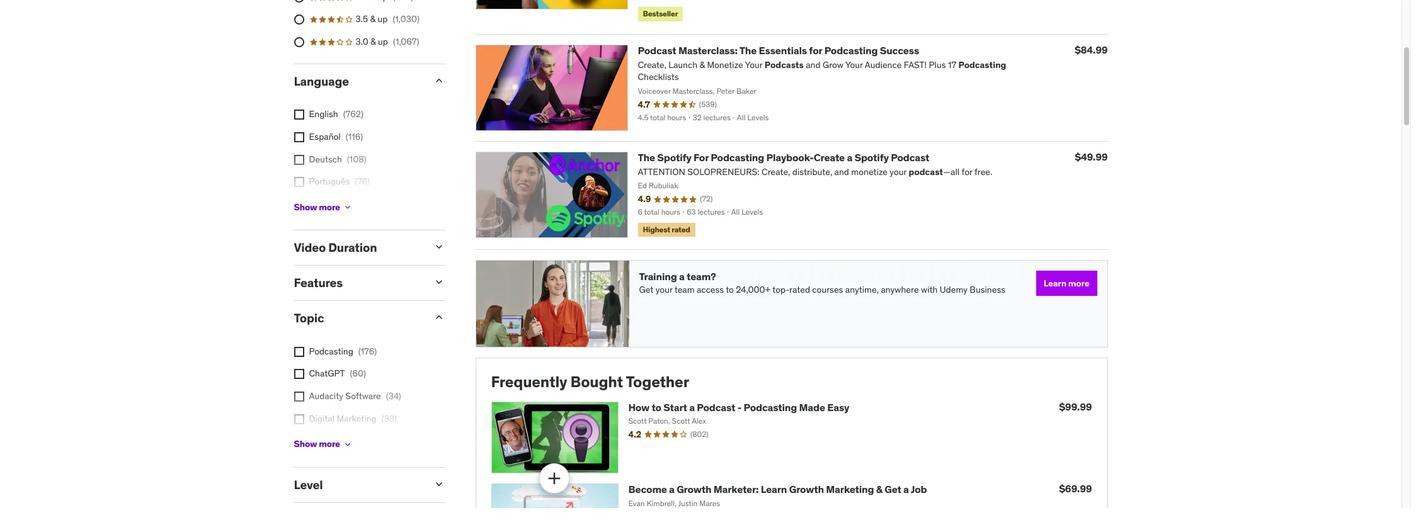 Task type: describe. For each thing, give the bounding box(es) containing it.
français
[[309, 198, 342, 210]]

xsmall image for chatgpt
[[294, 369, 304, 380]]

level
[[294, 477, 323, 493]]

español
[[309, 131, 341, 142]]

become a growth marketer: learn growth marketing & get a job link
[[629, 484, 927, 496]]

more for language
[[319, 202, 340, 213]]

justin
[[678, 499, 698, 508]]

a inside "training a team? get your team access to 24,000+ top-rated courses anytime, anywhere with udemy business"
[[679, 270, 685, 283]]

essentials
[[759, 44, 807, 56]]

features button
[[294, 275, 423, 291]]

1 vertical spatial the
[[638, 151, 655, 164]]

show for language
[[294, 202, 317, 213]]

success
[[880, 44, 919, 56]]

(802)
[[691, 430, 709, 439]]

a inside how to start a podcast - podcasting made easy scott paton, scott alex
[[690, 401, 695, 414]]

top-
[[773, 284, 790, 295]]

how to start a podcast - podcasting made easy link
[[629, 401, 850, 414]]

xsmall image for digital
[[294, 414, 304, 424]]

marketer:
[[714, 484, 759, 496]]

digital marketing (33)
[[309, 413, 397, 424]]

duration
[[328, 240, 377, 255]]

show more button for topic
[[294, 432, 353, 457]]

3.5 & up (1,030)
[[356, 13, 420, 25]]

your
[[656, 284, 673, 295]]

to inside how to start a podcast - podcasting made easy scott paton, scott alex
[[652, 401, 662, 414]]

courses
[[812, 284, 843, 295]]

evan
[[629, 499, 645, 508]]

xsmall image for español
[[294, 132, 304, 142]]

a up kimbrell, on the left bottom of the page
[[669, 484, 675, 496]]

playbook-
[[767, 151, 814, 164]]

video
[[294, 240, 326, 255]]

rated
[[790, 284, 810, 295]]

0 vertical spatial the
[[740, 44, 757, 56]]

the spotify for podcasting playbook-create a spotify podcast link
[[638, 151, 930, 164]]

deutsch
[[309, 153, 342, 165]]

small image for topic
[[433, 311, 445, 324]]

team?
[[687, 270, 716, 283]]

digital
[[309, 413, 335, 424]]

learn more
[[1044, 278, 1090, 289]]

how to start a podcast - podcasting made easy scott paton, scott alex
[[629, 401, 850, 426]]

how
[[629, 401, 650, 414]]

xsmall image for podcasting
[[294, 347, 304, 357]]

mares
[[700, 499, 720, 508]]

for
[[809, 44, 823, 56]]

for
[[694, 151, 709, 164]]

the spotify for podcasting playbook-create a spotify podcast
[[638, 151, 930, 164]]

chatgpt (60)
[[309, 368, 366, 380]]

audacity
[[309, 391, 343, 402]]

2 horizontal spatial podcast
[[891, 151, 930, 164]]

show for topic
[[294, 439, 317, 450]]

(176)
[[358, 346, 377, 357]]

3.5
[[356, 13, 368, 25]]

podcast masterclass: the essentials for podcasting success
[[638, 44, 919, 56]]

chatgpt
[[309, 368, 345, 380]]

xsmall image for audacity
[[294, 392, 304, 402]]

português
[[309, 176, 350, 187]]

audacity software (34)
[[309, 391, 401, 402]]

anytime,
[[846, 284, 879, 295]]

português (76)
[[309, 176, 370, 187]]

& for 3.0
[[371, 36, 376, 47]]

frequently bought together
[[491, 372, 689, 392]]

language
[[294, 73, 349, 89]]

deutsch (108)
[[309, 153, 367, 165]]

with
[[921, 284, 938, 295]]

(116)
[[346, 131, 363, 142]]

up for 3.5 & up
[[378, 13, 388, 25]]

topic button
[[294, 311, 423, 326]]

become
[[629, 484, 667, 496]]

udemy
[[940, 284, 968, 295]]

team
[[675, 284, 695, 295]]

alex
[[692, 417, 706, 426]]

1 scott from the left
[[629, 417, 647, 426]]

(1,030)
[[393, 13, 420, 25]]

small image for features
[[433, 276, 445, 289]]

(33)
[[382, 413, 397, 424]]

learn more link
[[1036, 271, 1097, 296]]

training
[[639, 270, 677, 283]]

easy
[[828, 401, 850, 414]]

job
[[911, 484, 927, 496]]

podcasting inside how to start a podcast - podcasting made easy scott paton, scott alex
[[744, 401, 797, 414]]

& inside become a growth marketer: learn growth marketing & get a job evan kimbrell, justin mares
[[876, 484, 883, 496]]

1 spotify from the left
[[657, 151, 692, 164]]

24,000+
[[736, 284, 771, 295]]

features
[[294, 275, 343, 291]]

show more for topic
[[294, 439, 340, 450]]

video duration button
[[294, 240, 423, 255]]

kimbrell,
[[647, 499, 677, 508]]

$84.99
[[1075, 43, 1108, 56]]

english (762)
[[309, 109, 364, 120]]

business
[[970, 284, 1006, 295]]

training a team? get your team access to 24,000+ top-rated courses anytime, anywhere with udemy business
[[639, 270, 1006, 295]]



Task type: locate. For each thing, give the bounding box(es) containing it.
create
[[814, 151, 845, 164]]

& left the job
[[876, 484, 883, 496]]

$49.99
[[1075, 150, 1108, 163]]

show more button
[[294, 195, 353, 220], [294, 432, 353, 457]]

(762)
[[343, 109, 364, 120]]

1 vertical spatial to
[[652, 401, 662, 414]]

frequently
[[491, 372, 567, 392]]

xsmall image
[[294, 110, 304, 120], [294, 132, 304, 142], [343, 203, 353, 213], [294, 347, 304, 357]]

to right the "access" on the bottom
[[726, 284, 734, 295]]

get left the job
[[885, 484, 902, 496]]

access
[[697, 284, 724, 295]]

the left "for"
[[638, 151, 655, 164]]

(1,067)
[[393, 36, 419, 47]]

1 horizontal spatial the
[[740, 44, 757, 56]]

1 vertical spatial show more
[[294, 439, 340, 450]]

english
[[309, 109, 338, 120]]

anywhere
[[881, 284, 919, 295]]

$69.99
[[1059, 483, 1092, 496]]

2 vertical spatial small image
[[433, 276, 445, 289]]

show
[[294, 202, 317, 213], [294, 439, 317, 450]]

802 reviews element
[[691, 430, 709, 440]]

show more button down "digital"
[[294, 432, 353, 457]]

small image
[[433, 74, 445, 87], [433, 241, 445, 254], [433, 276, 445, 289]]

0 horizontal spatial get
[[639, 284, 654, 295]]

1 vertical spatial &
[[371, 36, 376, 47]]

topic
[[294, 311, 324, 326]]

more for topic
[[319, 439, 340, 450]]

3.0 & up (1,067)
[[356, 36, 419, 47]]

2 show more button from the top
[[294, 432, 353, 457]]

0 horizontal spatial learn
[[761, 484, 787, 496]]

podcasting right - at the bottom right
[[744, 401, 797, 414]]

show more button down português
[[294, 195, 353, 220]]

xsmall image left português
[[294, 177, 304, 187]]

(60)
[[350, 368, 366, 380]]

1 vertical spatial show more button
[[294, 432, 353, 457]]

1 small image from the top
[[433, 311, 445, 324]]

1 vertical spatial up
[[378, 36, 388, 47]]

0 vertical spatial small image
[[433, 311, 445, 324]]

1 horizontal spatial growth
[[789, 484, 824, 496]]

show more down português
[[294, 202, 340, 213]]

0 horizontal spatial podcast
[[638, 44, 677, 56]]

$99.99
[[1059, 401, 1092, 413]]

marketing inside become a growth marketer: learn growth marketing & get a job evan kimbrell, justin mares
[[826, 484, 874, 496]]

0 vertical spatial small image
[[433, 74, 445, 87]]

become a growth marketer: learn growth marketing & get a job evan kimbrell, justin mares
[[629, 484, 927, 508]]

2 small image from the top
[[433, 241, 445, 254]]

learn inside "link"
[[1044, 278, 1067, 289]]

1 horizontal spatial marketing
[[826, 484, 874, 496]]

show down "digital"
[[294, 439, 317, 450]]

xsmall image down topic
[[294, 347, 304, 357]]

& right the 3.0
[[371, 36, 376, 47]]

0 vertical spatial more
[[319, 202, 340, 213]]

2 scott from the left
[[672, 417, 690, 426]]

the
[[740, 44, 757, 56], [638, 151, 655, 164]]

masterclass:
[[679, 44, 738, 56]]

a up team in the left of the page
[[679, 270, 685, 283]]

1 vertical spatial small image
[[433, 241, 445, 254]]

marketing
[[337, 413, 377, 424], [826, 484, 874, 496]]

start
[[664, 401, 687, 414]]

& right 3.5
[[370, 13, 376, 25]]

to inside "training a team? get your team access to 24,000+ top-rated courses anytime, anywhere with udemy business"
[[726, 284, 734, 295]]

xsmall image left "digital"
[[294, 414, 304, 424]]

1 horizontal spatial to
[[726, 284, 734, 295]]

xsmall image for english
[[294, 110, 304, 120]]

podcast masterclass: the essentials for podcasting success link
[[638, 44, 919, 56]]

small image for video duration
[[433, 241, 445, 254]]

show down português
[[294, 202, 317, 213]]

to up paton,
[[652, 401, 662, 414]]

yoga
[[309, 436, 329, 447]]

learn inside become a growth marketer: learn growth marketing & get a job evan kimbrell, justin mares
[[761, 484, 787, 496]]

1 show from the top
[[294, 202, 317, 213]]

0 horizontal spatial growth
[[677, 484, 712, 496]]

1 vertical spatial podcast
[[891, 151, 930, 164]]

get inside become a growth marketer: learn growth marketing & get a job evan kimbrell, justin mares
[[885, 484, 902, 496]]

1 horizontal spatial spotify
[[855, 151, 889, 164]]

get inside "training a team? get your team access to 24,000+ top-rated courses anytime, anywhere with udemy business"
[[639, 284, 654, 295]]

podcasting
[[825, 44, 878, 56], [711, 151, 764, 164], [309, 346, 353, 357], [744, 401, 797, 414]]

(34)
[[386, 391, 401, 402]]

a up alex
[[690, 401, 695, 414]]

up for 3.0 & up
[[378, 36, 388, 47]]

2 spotify from the left
[[855, 151, 889, 164]]

up
[[378, 13, 388, 25], [378, 36, 388, 47]]

1 show more from the top
[[294, 202, 340, 213]]

xsmall image right français
[[343, 203, 353, 213]]

0 horizontal spatial to
[[652, 401, 662, 414]]

spotify
[[657, 151, 692, 164], [855, 151, 889, 164]]

0 vertical spatial show
[[294, 202, 317, 213]]

1 small image from the top
[[433, 74, 445, 87]]

0 horizontal spatial spotify
[[657, 151, 692, 164]]

3 small image from the top
[[433, 276, 445, 289]]

show more button for language
[[294, 195, 353, 220]]

software
[[346, 391, 381, 402]]

xsmall image down digital marketing (33)
[[343, 440, 353, 450]]

0 vertical spatial to
[[726, 284, 734, 295]]

video duration
[[294, 240, 377, 255]]

paton,
[[649, 417, 670, 426]]

-
[[738, 401, 742, 414]]

xsmall image left english
[[294, 110, 304, 120]]

0 horizontal spatial the
[[638, 151, 655, 164]]

3.0
[[356, 36, 368, 47]]

together
[[626, 372, 689, 392]]

spotify left "for"
[[657, 151, 692, 164]]

0 vertical spatial &
[[370, 13, 376, 25]]

xsmall image left the deutsch
[[294, 155, 304, 165]]

1 horizontal spatial get
[[885, 484, 902, 496]]

xsmall image left español at the top of the page
[[294, 132, 304, 142]]

the left essentials
[[740, 44, 757, 56]]

& for 3.5
[[370, 13, 376, 25]]

1 vertical spatial small image
[[433, 478, 445, 491]]

xsmall image for português
[[294, 177, 304, 187]]

2 show from the top
[[294, 439, 317, 450]]

more inside "link"
[[1069, 278, 1090, 289]]

scott
[[629, 417, 647, 426], [672, 417, 690, 426]]

xsmall image for deutsch
[[294, 155, 304, 165]]

podcasting right "for"
[[711, 151, 764, 164]]

1 vertical spatial show
[[294, 439, 317, 450]]

2 small image from the top
[[433, 478, 445, 491]]

xsmall image left chatgpt
[[294, 369, 304, 380]]

up right 3.5
[[378, 13, 388, 25]]

small image
[[433, 311, 445, 324], [433, 478, 445, 491]]

show more for language
[[294, 202, 340, 213]]

2 vertical spatial &
[[876, 484, 883, 496]]

a
[[847, 151, 853, 164], [679, 270, 685, 283], [690, 401, 695, 414], [669, 484, 675, 496], [904, 484, 909, 496]]

0 vertical spatial show more button
[[294, 195, 353, 220]]

level button
[[294, 477, 423, 493]]

podcasting up chatgpt
[[309, 346, 353, 357]]

bought
[[571, 372, 623, 392]]

made
[[799, 401, 825, 414]]

get down training
[[639, 284, 654, 295]]

4.2
[[629, 429, 641, 440]]

scott up 4.2
[[629, 417, 647, 426]]

spotify right create
[[855, 151, 889, 164]]

(108)
[[347, 153, 367, 165]]

1 horizontal spatial learn
[[1044, 278, 1067, 289]]

podcasting (176)
[[309, 346, 377, 357]]

0 horizontal spatial marketing
[[337, 413, 377, 424]]

xsmall image inside show more button
[[343, 203, 353, 213]]

1 growth from the left
[[677, 484, 712, 496]]

0 vertical spatial show more
[[294, 202, 340, 213]]

0 vertical spatial podcast
[[638, 44, 677, 56]]

podcasting right for
[[825, 44, 878, 56]]

1 horizontal spatial scott
[[672, 417, 690, 426]]

0 horizontal spatial scott
[[629, 417, 647, 426]]

show more
[[294, 202, 340, 213], [294, 439, 340, 450]]

xsmall image inside show more button
[[343, 440, 353, 450]]

small image for language
[[433, 74, 445, 87]]

2 growth from the left
[[789, 484, 824, 496]]

0 vertical spatial learn
[[1044, 278, 1067, 289]]

xsmall image left audacity
[[294, 392, 304, 402]]

0 vertical spatial marketing
[[337, 413, 377, 424]]

language button
[[294, 73, 423, 89]]

0 vertical spatial up
[[378, 13, 388, 25]]

a right create
[[847, 151, 853, 164]]

growth
[[677, 484, 712, 496], [789, 484, 824, 496]]

show more down "digital"
[[294, 439, 340, 450]]

a left the job
[[904, 484, 909, 496]]

up right the 3.0
[[378, 36, 388, 47]]

2 vertical spatial more
[[319, 439, 340, 450]]

small image for level
[[433, 478, 445, 491]]

2 show more from the top
[[294, 439, 340, 450]]

1 show more button from the top
[[294, 195, 353, 220]]

(76)
[[355, 176, 370, 187]]

1 vertical spatial learn
[[761, 484, 787, 496]]

2 vertical spatial podcast
[[697, 401, 736, 414]]

0 vertical spatial get
[[639, 284, 654, 295]]

scott down start
[[672, 417, 690, 426]]

español (116)
[[309, 131, 363, 142]]

1 vertical spatial more
[[1069, 278, 1090, 289]]

1 vertical spatial get
[[885, 484, 902, 496]]

podcast inside how to start a podcast - podcasting made easy scott paton, scott alex
[[697, 401, 736, 414]]

get
[[639, 284, 654, 295], [885, 484, 902, 496]]

xsmall image
[[294, 155, 304, 165], [294, 177, 304, 187], [294, 369, 304, 380], [294, 392, 304, 402], [294, 414, 304, 424], [343, 440, 353, 450]]

1 horizontal spatial podcast
[[697, 401, 736, 414]]

learn
[[1044, 278, 1067, 289], [761, 484, 787, 496]]

&
[[370, 13, 376, 25], [371, 36, 376, 47], [876, 484, 883, 496]]

1 vertical spatial marketing
[[826, 484, 874, 496]]



Task type: vqa. For each thing, say whether or not it's contained in the screenshot.
Skills:
no



